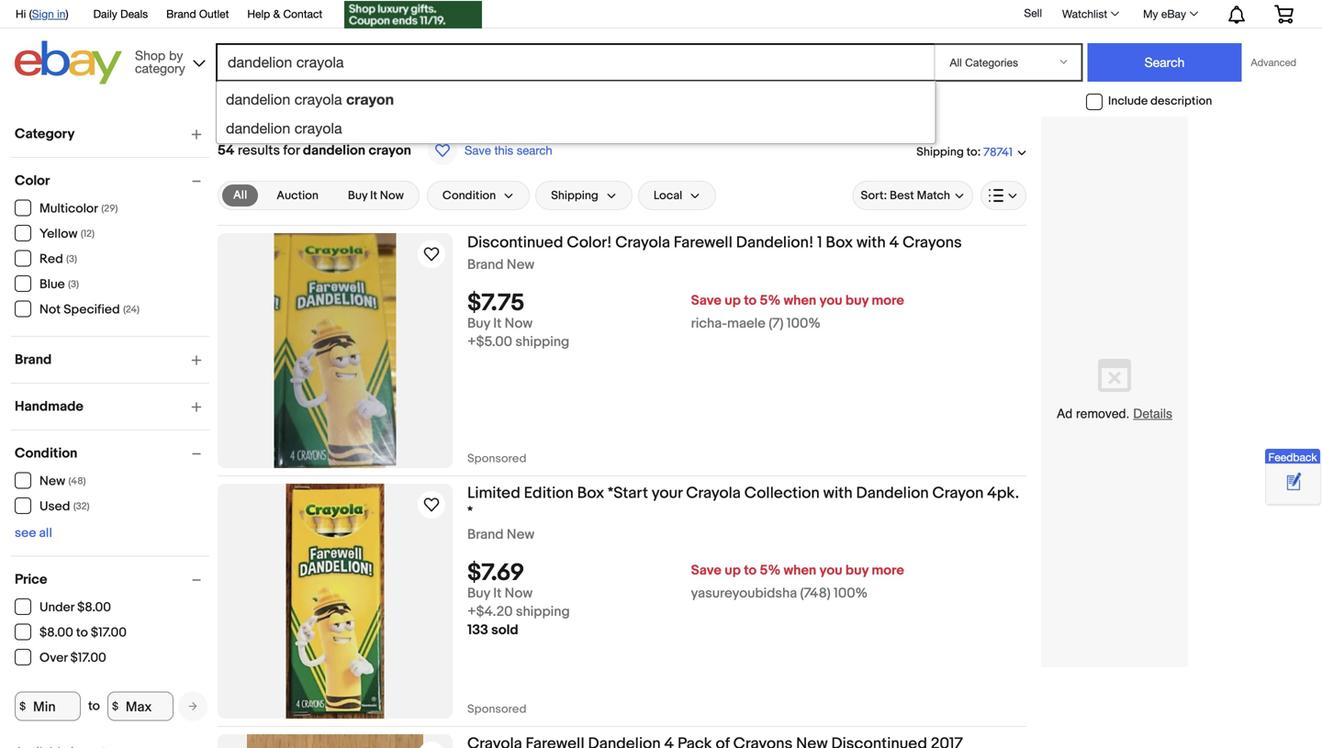 Task type: locate. For each thing, give the bounding box(es) containing it.
brand left outlet
[[166, 7, 196, 20]]

to left 78741
[[967, 145, 978, 159]]

0 vertical spatial buy
[[846, 293, 869, 309]]

(3) right the red
[[66, 254, 77, 265]]

2 buy from the top
[[846, 563, 869, 579]]

shipping up color!
[[551, 189, 599, 203]]

dandelion up 'results'
[[226, 120, 290, 137]]

box right 1
[[826, 233, 853, 253]]

1 vertical spatial with
[[824, 484, 853, 503]]

crayola for dandelion crayola crayon
[[295, 91, 342, 108]]

0 vertical spatial more
[[872, 293, 905, 309]]

shipping to : 78741
[[917, 145, 1013, 160]]

2 vertical spatial new
[[507, 527, 535, 543]]

133
[[468, 623, 489, 639]]

new down discontinued
[[507, 257, 535, 273]]

best
[[890, 189, 915, 203]]

100% right (7)
[[787, 316, 821, 332]]

1 horizontal spatial condition button
[[427, 181, 530, 210]]

0 vertical spatial it
[[370, 189, 377, 203]]

discontinued color! crayola farewell dandelion! 1 box with 4 crayons image
[[274, 233, 396, 468]]

it up +$5.00
[[494, 316, 502, 332]]

1 shipping from the top
[[516, 334, 570, 351]]

up up maele
[[725, 293, 741, 309]]

(3) for red
[[66, 254, 77, 265]]

condition down save this search "button"
[[443, 189, 496, 203]]

new up the $7.69
[[507, 527, 535, 543]]

1 horizontal spatial with
[[857, 233, 886, 253]]

with inside limited edition box *start your crayola collection with dandelion crayon 4pk. * brand new
[[824, 484, 853, 503]]

1 horizontal spatial shipping
[[917, 145, 964, 159]]

$ for minimum value in $ text field
[[19, 700, 26, 714]]

more down 'dandelion'
[[872, 563, 905, 579]]

0 vertical spatial box
[[826, 233, 853, 253]]

0 vertical spatial when
[[784, 293, 817, 309]]

it
[[370, 189, 377, 203], [494, 316, 502, 332], [494, 586, 502, 602]]

shipping
[[516, 334, 570, 351], [516, 604, 570, 621]]

crayola right color!
[[616, 233, 671, 253]]

5% up yasureyoubidsha
[[760, 563, 781, 579]]

2 vertical spatial dandelion
[[303, 142, 366, 159]]

crayola inside discontinued color! crayola farewell dandelion! 1 box with 4 crayons brand new
[[616, 233, 671, 253]]

with left 'dandelion'
[[824, 484, 853, 503]]

farewell
[[674, 233, 733, 253]]

1 vertical spatial crayola
[[295, 120, 342, 137]]

with
[[857, 233, 886, 253], [824, 484, 853, 503]]

$ for maximum value in $ text field
[[112, 700, 119, 714]]

now up +$4.20
[[505, 586, 533, 602]]

(3)
[[66, 254, 77, 265], [68, 279, 79, 291]]

local
[[654, 189, 683, 203]]

you down 1
[[820, 293, 843, 309]]

1 vertical spatial 5%
[[760, 563, 781, 579]]

maele
[[728, 316, 766, 332]]

shipping inside shipping dropdown button
[[551, 189, 599, 203]]

2 crayola from the top
[[295, 120, 342, 137]]

100%
[[787, 316, 821, 332], [834, 586, 868, 602]]

buy up +$4.20
[[468, 586, 490, 602]]

crayola for dandelion crayola
[[295, 120, 342, 137]]

dandelion crayola crayon
[[226, 90, 394, 108]]

4
[[890, 233, 900, 253]]

save up to 5% when you buy more buy it now
[[468, 293, 905, 332], [468, 563, 905, 602]]

0 vertical spatial crayon
[[346, 90, 394, 108]]

limited edition box *start your crayola collection with dandelion crayon 4pk. * brand new
[[468, 484, 1020, 543]]

0 vertical spatial with
[[857, 233, 886, 253]]

brand down *
[[468, 527, 504, 543]]

discontinued color! crayola farewell dandelion! 1 box with 4 crayons brand new
[[468, 233, 962, 273]]

0 horizontal spatial shipping
[[551, 189, 599, 203]]

listing options selector. list view selected. image
[[989, 188, 1019, 203]]

1 vertical spatial you
[[820, 563, 843, 579]]

1 vertical spatial $8.00
[[39, 626, 73, 641]]

$8.00 up $8.00 to $17.00
[[77, 600, 111, 616]]

(48)
[[68, 476, 86, 488]]

discontinued
[[468, 233, 564, 253]]

None submit
[[1088, 43, 1242, 82]]

(3) inside red (3)
[[66, 254, 77, 265]]

shipping left :
[[917, 145, 964, 159]]

Maximum Value in $ text field
[[107, 692, 173, 722]]

new left (48)
[[39, 474, 65, 490]]

1 vertical spatial more
[[872, 563, 905, 579]]

box inside discontinued color! crayola farewell dandelion! 1 box with 4 crayons brand new
[[826, 233, 853, 253]]

1 horizontal spatial condition
[[443, 189, 496, 203]]

now down 54 results for dandelion crayon
[[380, 189, 404, 203]]

crayon up 54 results for dandelion crayon
[[346, 90, 394, 108]]

0 horizontal spatial box
[[577, 484, 605, 503]]

1 vertical spatial $17.00
[[70, 651, 106, 666]]

1 vertical spatial buy
[[846, 563, 869, 579]]

daily deals
[[93, 7, 148, 20]]

0 vertical spatial save
[[465, 143, 491, 158]]

buy it now link
[[337, 185, 415, 207]]

with inside discontinued color! crayola farewell dandelion! 1 box with 4 crayons brand new
[[857, 233, 886, 253]]

advanced
[[1252, 56, 1297, 68]]

dandelion up dandelion crayola
[[226, 91, 290, 108]]

0 vertical spatial $8.00
[[77, 600, 111, 616]]

1 vertical spatial shipping
[[551, 189, 599, 203]]

0 vertical spatial new
[[507, 257, 535, 273]]

$8.00 inside $8.00 to $17.00 link
[[39, 626, 73, 641]]

shop by category button
[[127, 41, 209, 80]]

1 vertical spatial box
[[577, 484, 605, 503]]

1 vertical spatial condition button
[[15, 446, 209, 462]]

Minimum Value in $ text field
[[15, 692, 81, 722]]

heading
[[468, 735, 963, 749]]

shipping
[[917, 145, 964, 159], [551, 189, 599, 203]]

with for $7.69
[[824, 484, 853, 503]]

1 5% from the top
[[760, 293, 781, 309]]

1 vertical spatial crayola
[[686, 484, 741, 503]]

0 vertical spatial dandelion
[[226, 91, 290, 108]]

54 results for dandelion crayon
[[218, 142, 411, 159]]

$7.69
[[468, 560, 525, 588]]

$17.00 inside 'link'
[[70, 651, 106, 666]]

up up yasureyoubidsha
[[725, 563, 741, 579]]

your
[[652, 484, 683, 503]]

watchlist
[[1063, 7, 1108, 20]]

2 $ from the left
[[112, 700, 119, 714]]

more down 4
[[872, 293, 905, 309]]

1 horizontal spatial 100%
[[834, 586, 868, 602]]

1 horizontal spatial box
[[826, 233, 853, 253]]

none submit inside crayon 'banner'
[[1088, 43, 1242, 82]]

1 more from the top
[[872, 293, 905, 309]]

shipping right +$5.00
[[516, 334, 570, 351]]

save up yasureyoubidsha
[[691, 563, 722, 579]]

box left *start
[[577, 484, 605, 503]]

account navigation
[[6, 0, 1308, 31]]

my ebay link
[[1134, 3, 1207, 25]]

red (3)
[[39, 252, 77, 267]]

over
[[39, 651, 68, 666]]

dandelion right for
[[303, 142, 366, 159]]

condition up new (48)
[[15, 446, 78, 462]]

crayola up 54 results for dandelion crayon
[[295, 120, 342, 137]]

now up +$5.00
[[505, 316, 533, 332]]

dandelion
[[226, 91, 290, 108], [226, 120, 290, 137], [303, 142, 366, 159]]

$
[[19, 700, 26, 714], [112, 700, 119, 714]]

2 5% from the top
[[760, 563, 781, 579]]

over $17.00 link
[[15, 649, 107, 666]]

100% inside yasureyoubidsha (748) 100% +$4.20 shipping 133 sold
[[834, 586, 868, 602]]

sort:
[[861, 189, 888, 203]]

yasureyoubidsha
[[691, 586, 797, 602]]

All selected text field
[[233, 187, 247, 204]]

it down 54 results for dandelion crayon
[[370, 189, 377, 203]]

color!
[[567, 233, 612, 253]]

now inside buy it now link
[[380, 189, 404, 203]]

100% right (748)
[[834, 586, 868, 602]]

0 vertical spatial buy
[[348, 189, 368, 203]]

you up (748)
[[820, 563, 843, 579]]

help & contact link
[[247, 5, 323, 25]]

limited
[[468, 484, 521, 503]]

0 vertical spatial condition
[[443, 189, 496, 203]]

1 when from the top
[[784, 293, 817, 309]]

sign in link
[[32, 7, 66, 20]]

dandelion!
[[736, 233, 814, 253]]

0 vertical spatial 100%
[[787, 316, 821, 332]]

1 vertical spatial when
[[784, 563, 817, 579]]

dandelion inside dandelion crayola crayon
[[226, 91, 290, 108]]

0 horizontal spatial with
[[824, 484, 853, 503]]

crayon
[[933, 484, 984, 503]]

1 you from the top
[[820, 293, 843, 309]]

1 vertical spatial save up to 5% when you buy more buy it now
[[468, 563, 905, 602]]

condition
[[443, 189, 496, 203], [15, 446, 78, 462]]

$17.00
[[91, 626, 127, 641], [70, 651, 106, 666]]

$ up graph of available inventory between $0 and $1000+ image
[[112, 700, 119, 714]]

crayola right your
[[686, 484, 741, 503]]

shipping inside shipping to : 78741
[[917, 145, 964, 159]]

help & contact
[[247, 7, 323, 20]]

buy right auction 'link'
[[348, 189, 368, 203]]

all
[[39, 526, 52, 541]]

condition button down save this search "button"
[[427, 181, 530, 210]]

new
[[507, 257, 535, 273], [39, 474, 65, 490], [507, 527, 535, 543]]

save left this at left
[[465, 143, 491, 158]]

dandelion for dandelion crayola
[[226, 120, 290, 137]]

1 crayola from the top
[[295, 91, 342, 108]]

main content containing $7.75
[[218, 117, 1027, 749]]

with for $7.75
[[857, 233, 886, 253]]

2 vertical spatial now
[[505, 586, 533, 602]]

condition button up (48)
[[15, 446, 209, 462]]

shipping button
[[536, 181, 633, 210]]

1 horizontal spatial crayola
[[686, 484, 741, 503]]

0 vertical spatial save up to 5% when you buy more buy it now
[[468, 293, 905, 332]]

save up to 5% when you buy more buy it now down limited edition box *start your crayola collection with dandelion crayon 4pk. * brand new
[[468, 563, 905, 602]]

crayola inside dandelion crayola crayon
[[295, 91, 342, 108]]

0 vertical spatial crayola
[[295, 91, 342, 108]]

1 vertical spatial it
[[494, 316, 502, 332]]

1 vertical spatial 100%
[[834, 586, 868, 602]]

condition button
[[427, 181, 530, 210], [15, 446, 209, 462]]

get the coupon image
[[345, 1, 482, 28]]

dandelion inside main content
[[303, 142, 366, 159]]

1 $ from the left
[[19, 700, 26, 714]]

crayon up buy it now on the top left
[[369, 142, 411, 159]]

1 buy from the top
[[846, 293, 869, 309]]

contact
[[283, 7, 323, 20]]

all
[[233, 188, 247, 203]]

main content
[[218, 117, 1027, 749]]

$ down over $17.00 'link'
[[19, 700, 26, 714]]

1 vertical spatial shipping
[[516, 604, 570, 621]]

5% up (7)
[[760, 293, 781, 309]]

0 vertical spatial shipping
[[516, 334, 570, 351]]

limited edition box *start your crayola collection with dandelion crayon 4pk.  * image
[[286, 484, 384, 719]]

to up yasureyoubidsha
[[744, 563, 757, 579]]

save up richa- on the top right
[[691, 293, 722, 309]]

(7)
[[769, 316, 784, 332]]

$17.00 down $8.00 to $17.00
[[70, 651, 106, 666]]

0 vertical spatial crayola
[[616, 233, 671, 253]]

when down dandelion!
[[784, 293, 817, 309]]

1 vertical spatial up
[[725, 563, 741, 579]]

when up (748)
[[784, 563, 817, 579]]

brand down discontinued
[[468, 257, 504, 273]]

save up to 5% when you buy more buy it now down discontinued color! crayola farewell dandelion! 1 box with 4 crayons brand new
[[468, 293, 905, 332]]

not specified (24)
[[39, 302, 140, 318]]

advertisement region
[[1042, 117, 1189, 668]]

shipping up sold
[[516, 604, 570, 621]]

0 horizontal spatial crayola
[[616, 233, 671, 253]]

1 vertical spatial dandelion
[[226, 120, 290, 137]]

sign
[[32, 7, 54, 20]]

auction
[[277, 189, 319, 203]]

crayola
[[295, 91, 342, 108], [295, 120, 342, 137]]

(
[[29, 7, 32, 20]]

0 vertical spatial up
[[725, 293, 741, 309]]

limited edition box *start your crayola collection with dandelion crayon 4pk. * heading
[[468, 484, 1020, 523]]

local button
[[638, 181, 717, 210]]

1 horizontal spatial $
[[112, 700, 119, 714]]

0 vertical spatial you
[[820, 293, 843, 309]]

$8.00
[[77, 600, 111, 616], [39, 626, 73, 641]]

2 when from the top
[[784, 563, 817, 579]]

brand inside the account navigation
[[166, 7, 196, 20]]

box
[[826, 233, 853, 253], [577, 484, 605, 503]]

$17.00 down the under $8.00 at the left of the page
[[91, 626, 127, 641]]

0 horizontal spatial condition
[[15, 446, 78, 462]]

0 horizontal spatial 100%
[[787, 316, 821, 332]]

daily
[[93, 7, 117, 20]]

more
[[872, 293, 905, 309], [872, 563, 905, 579]]

search
[[517, 143, 553, 158]]

brand outlet
[[166, 7, 229, 20]]

collection
[[745, 484, 820, 503]]

0 vertical spatial (3)
[[66, 254, 77, 265]]

condition inside dropdown button
[[443, 189, 496, 203]]

color button
[[15, 173, 209, 189]]

1 horizontal spatial $8.00
[[77, 600, 111, 616]]

with left 4
[[857, 233, 886, 253]]

0 horizontal spatial $
[[19, 700, 26, 714]]

0 vertical spatial 5%
[[760, 293, 781, 309]]

0 vertical spatial shipping
[[917, 145, 964, 159]]

handmade button
[[15, 399, 209, 415]]

$8.00 up over $17.00 'link'
[[39, 626, 73, 641]]

(3) inside blue (3)
[[68, 279, 79, 291]]

to
[[967, 145, 978, 159], [744, 293, 757, 309], [744, 563, 757, 579], [76, 626, 88, 641], [88, 699, 100, 715]]

(3) for blue
[[68, 279, 79, 291]]

yellow
[[39, 226, 78, 242]]

shipping inside richa-maele (7) 100% +$5.00 shipping
[[516, 334, 570, 351]]

*
[[468, 503, 473, 523]]

save this search
[[465, 143, 553, 158]]

0 horizontal spatial $8.00
[[39, 626, 73, 641]]

0 vertical spatial now
[[380, 189, 404, 203]]

2 shipping from the top
[[516, 604, 570, 621]]

1
[[818, 233, 823, 253]]

buy up +$5.00
[[468, 316, 490, 332]]

deals
[[120, 7, 148, 20]]

see all button
[[15, 526, 52, 541]]

1 vertical spatial (3)
[[68, 279, 79, 291]]

daily deals link
[[93, 5, 148, 25]]

(3) right blue
[[68, 279, 79, 291]]

1 vertical spatial condition
[[15, 446, 78, 462]]

crayola up dandelion crayola
[[295, 91, 342, 108]]

it up +$4.20
[[494, 586, 502, 602]]



Task type: describe. For each thing, give the bounding box(es) containing it.
shipping for shipping
[[551, 189, 599, 203]]

(32)
[[73, 501, 90, 513]]

buy it now
[[348, 189, 404, 203]]

richa-maele (7) 100% +$5.00 shipping
[[468, 316, 821, 351]]

1 vertical spatial save
[[691, 293, 722, 309]]

graph of available inventory between $0 and $1000+ image
[[15, 745, 171, 749]]

54
[[218, 142, 235, 159]]

match
[[917, 189, 951, 203]]

crayons
[[903, 233, 962, 253]]

category button
[[15, 126, 209, 142]]

sort: best match
[[861, 189, 951, 203]]

discontinued color! crayola farewell dandelion! 1 box with 4 crayons heading
[[468, 233, 962, 253]]

crayola farewell dandelion 4 pack of crayons new discontinued 2017 image
[[247, 735, 423, 749]]

1 vertical spatial new
[[39, 474, 65, 490]]

*start
[[608, 484, 648, 503]]

handmade
[[15, 399, 83, 415]]

condition for the top condition dropdown button
[[443, 189, 496, 203]]

1 up from the top
[[725, 293, 741, 309]]

richa-
[[691, 316, 728, 332]]

new inside limited edition box *start your crayola collection with dandelion crayon 4pk. * brand new
[[507, 527, 535, 543]]

1 vertical spatial crayon
[[369, 142, 411, 159]]

hi ( sign in )
[[16, 7, 68, 20]]

100% inside richa-maele (7) 100% +$5.00 shipping
[[787, 316, 821, 332]]

$7.75
[[468, 290, 525, 318]]

include
[[1109, 94, 1148, 109]]

crayon inside list box
[[346, 90, 394, 108]]

see all
[[15, 526, 52, 541]]

1 vertical spatial buy
[[468, 316, 490, 332]]

new inside discontinued color! crayola farewell dandelion! 1 box with 4 crayons brand new
[[507, 257, 535, 273]]

category
[[15, 126, 75, 142]]

blue (3)
[[39, 277, 79, 293]]

in
[[57, 7, 66, 20]]

2 you from the top
[[820, 563, 843, 579]]

multicolor
[[39, 201, 98, 217]]

crayon banner
[[6, 0, 1308, 144]]

specified
[[64, 302, 120, 318]]

+$4.20
[[468, 604, 513, 621]]

2 vertical spatial it
[[494, 586, 502, 602]]

results
[[238, 142, 280, 159]]

crayola inside limited edition box *start your crayola collection with dandelion crayon 4pk. * brand new
[[686, 484, 741, 503]]

0 vertical spatial $17.00
[[91, 626, 127, 641]]

by
[[169, 48, 183, 63]]

(12)
[[81, 228, 95, 240]]

2 save up to 5% when you buy more buy it now from the top
[[468, 563, 905, 602]]

all link
[[222, 185, 258, 207]]

over $17.00
[[39, 651, 106, 666]]

brand outlet link
[[166, 5, 229, 25]]

limited edition box *start your crayola collection with dandelion crayon 4pk. * link
[[468, 484, 1027, 527]]

(748)
[[801, 586, 831, 602]]

price
[[15, 572, 47, 588]]

dandelion for dandelion crayola crayon
[[226, 91, 290, 108]]

0 vertical spatial condition button
[[427, 181, 530, 210]]

color
[[15, 173, 50, 189]]

my
[[1144, 7, 1159, 20]]

to inside shipping to : 78741
[[967, 145, 978, 159]]

see
[[15, 526, 36, 541]]

brand inside limited edition box *start your crayola collection with dandelion crayon 4pk. * brand new
[[468, 527, 504, 543]]

watchlist link
[[1053, 3, 1128, 25]]

shop
[[135, 48, 166, 63]]

outlet
[[199, 7, 229, 20]]

(29)
[[101, 203, 118, 215]]

2 vertical spatial save
[[691, 563, 722, 579]]

for
[[283, 142, 300, 159]]

crayon list box
[[216, 81, 936, 144]]

yasureyoubidsha (748) 100% +$4.20 shipping 133 sold
[[468, 586, 868, 639]]

my ebay
[[1144, 7, 1187, 20]]

sell
[[1025, 7, 1043, 19]]

used
[[39, 499, 70, 515]]

ebay
[[1162, 7, 1187, 20]]

Search for anything text field
[[219, 45, 931, 80]]

shop by category
[[135, 48, 185, 76]]

brand button
[[15, 352, 209, 368]]

yellow (12)
[[39, 226, 95, 242]]

edition
[[524, 484, 574, 503]]

to down the under $8.00 at the left of the page
[[76, 626, 88, 641]]

description
[[1151, 94, 1213, 109]]

78741
[[984, 145, 1013, 160]]

1 save up to 5% when you buy more buy it now from the top
[[468, 293, 905, 332]]

blue
[[39, 277, 65, 293]]

2 up from the top
[[725, 563, 741, 579]]

:
[[978, 145, 981, 159]]

)
[[66, 7, 68, 20]]

sell link
[[1016, 7, 1051, 19]]

brand inside discontinued color! crayola farewell dandelion! 1 box with 4 crayons brand new
[[468, 257, 504, 273]]

4pk.
[[988, 484, 1020, 503]]

shipping for shipping to : 78741
[[917, 145, 964, 159]]

include description
[[1109, 94, 1213, 109]]

new (48)
[[39, 474, 86, 490]]

not
[[39, 302, 61, 318]]

box inside limited edition box *start your crayola collection with dandelion crayon 4pk. * brand new
[[577, 484, 605, 503]]

your shopping cart image
[[1274, 5, 1295, 23]]

save this search button
[[423, 135, 558, 166]]

feedback
[[1269, 451, 1318, 464]]

to up graph of available inventory between $0 and $1000+ image
[[88, 699, 100, 715]]

brand up handmade
[[15, 352, 52, 368]]

to up maele
[[744, 293, 757, 309]]

under $8.00 link
[[15, 599, 112, 616]]

used (32)
[[39, 499, 90, 515]]

$8.00 inside under $8.00 link
[[77, 600, 111, 616]]

discontinued color! crayola farewell dandelion! 1 box with 4 crayons link
[[468, 233, 1027, 257]]

save inside "button"
[[465, 143, 491, 158]]

&
[[273, 7, 280, 20]]

hi
[[16, 7, 26, 20]]

red
[[39, 252, 63, 267]]

condition for condition dropdown button to the left
[[15, 446, 78, 462]]

1 vertical spatial now
[[505, 316, 533, 332]]

2 vertical spatial buy
[[468, 586, 490, 602]]

advanced link
[[1242, 44, 1306, 81]]

2 more from the top
[[872, 563, 905, 579]]

dandelion crayola
[[226, 120, 342, 137]]

0 horizontal spatial condition button
[[15, 446, 209, 462]]

shipping inside yasureyoubidsha (748) 100% +$4.20 shipping 133 sold
[[516, 604, 570, 621]]



Task type: vqa. For each thing, say whether or not it's contained in the screenshot.


